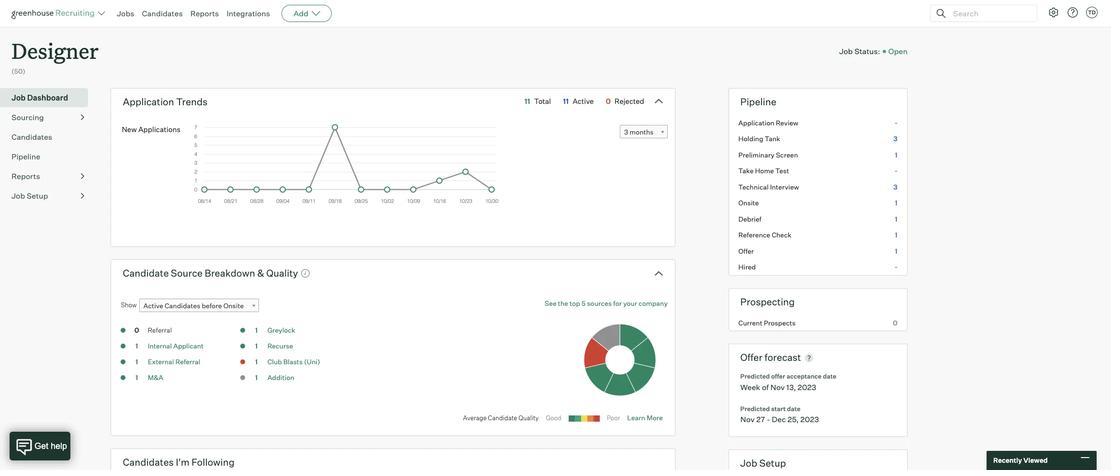 Task type: vqa. For each thing, say whether or not it's contained in the screenshot.


Task type: describe. For each thing, give the bounding box(es) containing it.
candidate source data is not real-time. data may take up to two days to reflect accurately. element
[[298, 265, 310, 282]]

top
[[570, 299, 581, 308]]

preliminary
[[739, 151, 775, 159]]

candidates inside active candidates before onsite "link"
[[165, 302, 200, 310]]

2 horizontal spatial 0
[[894, 319, 898, 327]]

prospects
[[764, 319, 796, 327]]

predicted for 27
[[741, 405, 770, 413]]

0 rejected
[[606, 97, 645, 106]]

offer forecast
[[741, 352, 802, 364]]

job dashboard link
[[11, 92, 84, 103]]

1 vertical spatial reports
[[11, 171, 40, 181]]

1 vertical spatial setup
[[760, 458, 787, 470]]

td button
[[1085, 5, 1100, 20]]

1 vertical spatial job setup
[[741, 458, 787, 470]]

the
[[558, 299, 569, 308]]

1 horizontal spatial reports
[[190, 9, 219, 18]]

0 horizontal spatial pipeline
[[11, 152, 40, 161]]

m&a link
[[148, 374, 163, 382]]

average candidate quality
[[463, 414, 539, 422]]

see
[[545, 299, 557, 308]]

breakdown
[[205, 267, 255, 279]]

technical
[[739, 183, 769, 191]]

0 horizontal spatial candidates link
[[11, 131, 84, 143]]

1 link for greylock
[[247, 326, 266, 337]]

3 for holding tank
[[894, 135, 898, 143]]

check
[[772, 231, 792, 239]]

0 horizontal spatial reports link
[[11, 170, 84, 182]]

average
[[463, 414, 487, 422]]

interview
[[771, 183, 800, 191]]

application trends
[[123, 96, 208, 108]]

trends
[[176, 96, 208, 108]]

predicted offer acceptance date week of nov 13, 2023
[[741, 373, 837, 392]]

designer
[[11, 36, 99, 65]]

predicted start date nov 27 - dec 25, 2023
[[741, 405, 820, 425]]

0 horizontal spatial 0
[[134, 326, 139, 334]]

3 for technical interview
[[894, 183, 898, 191]]

reference check
[[739, 231, 792, 239]]

27
[[757, 415, 766, 425]]

i'm
[[176, 456, 190, 468]]

configure image
[[1049, 7, 1060, 18]]

source
[[171, 267, 203, 279]]

tank
[[765, 135, 781, 143]]

internal applicant
[[148, 342, 204, 350]]

date inside 'predicted offer acceptance date week of nov 13, 2023'
[[823, 373, 837, 380]]

application
[[123, 96, 174, 108]]

club blasts (uni)
[[268, 358, 320, 366]]

1 link for recurse
[[247, 342, 266, 353]]

date inside predicted start date nov 27 - dec 25, 2023
[[788, 405, 801, 413]]

2023 for nov 27 - dec 25, 2023
[[801, 415, 820, 425]]

start
[[772, 405, 786, 413]]

offer for offer forecast
[[741, 352, 763, 364]]

job status:
[[840, 46, 881, 56]]

active candidates before onsite
[[143, 302, 244, 310]]

show
[[121, 302, 137, 309]]

(uni)
[[304, 358, 320, 366]]

recently viewed
[[994, 457, 1048, 465]]

internal applicant link
[[148, 342, 204, 350]]

integrations
[[227, 9, 270, 18]]

5
[[582, 299, 586, 308]]

td
[[1089, 9, 1097, 16]]

poor
[[607, 414, 621, 422]]

1 horizontal spatial candidate
[[488, 414, 518, 422]]

onsite inside active candidates before onsite "link"
[[224, 302, 244, 310]]

add button
[[282, 5, 332, 22]]

acceptance
[[787, 373, 822, 380]]

3 months
[[625, 128, 654, 136]]

greylock
[[268, 326, 296, 334]]

see the top 5 sources for your company
[[545, 299, 668, 308]]

- inside predicted start date nov 27 - dec 25, 2023
[[767, 415, 771, 425]]

week
[[741, 383, 761, 392]]

screen
[[777, 151, 799, 159]]

blasts
[[284, 358, 303, 366]]

candidate source breakdown & quality
[[123, 267, 298, 279]]

current prospects
[[739, 319, 796, 327]]

months
[[630, 128, 654, 136]]

0 vertical spatial quality
[[266, 267, 298, 279]]

open
[[889, 46, 908, 56]]

good
[[546, 414, 562, 422]]

recurse
[[268, 342, 293, 350]]

see the top 5 sources for your company link
[[545, 299, 668, 308]]

addition link
[[268, 374, 295, 382]]

greenhouse recruiting image
[[11, 8, 98, 19]]

0 horizontal spatial job setup
[[11, 191, 48, 201]]

add
[[294, 9, 309, 18]]

holding
[[739, 135, 764, 143]]

2 - link from the top
[[729, 163, 908, 179]]

new applications
[[122, 125, 181, 134]]

learn
[[628, 414, 646, 422]]

rejected
[[615, 97, 645, 106]]

3 - link from the top
[[729, 259, 908, 275]]

1 link for external referral
[[127, 357, 146, 368]]

recently
[[994, 457, 1023, 465]]

club
[[268, 358, 282, 366]]

(50)
[[11, 67, 25, 75]]

sourcing link
[[11, 111, 84, 123]]

new
[[122, 125, 137, 134]]

- for second - link from the top of the page
[[895, 167, 898, 175]]

external referral
[[148, 358, 200, 366]]

0 vertical spatial referral
[[148, 326, 172, 334]]

learn more link
[[628, 414, 663, 422]]

more
[[647, 414, 663, 422]]

applicant
[[173, 342, 204, 350]]

active candidates before onsite link
[[139, 299, 259, 313]]

prospecting
[[741, 296, 795, 308]]

13,
[[787, 383, 797, 392]]

nov inside 'predicted offer acceptance date week of nov 13, 2023'
[[771, 383, 785, 392]]

nov inside predicted start date nov 27 - dec 25, 2023
[[741, 415, 755, 425]]



Task type: locate. For each thing, give the bounding box(es) containing it.
predicted inside predicted start date nov 27 - dec 25, 2023
[[741, 405, 770, 413]]

25,
[[788, 415, 799, 425]]

0 vertical spatial pipeline
[[741, 96, 777, 108]]

nov down offer
[[771, 383, 785, 392]]

pipeline down the sourcing
[[11, 152, 40, 161]]

candidates right the jobs link at the top left of the page
[[142, 9, 183, 18]]

1 horizontal spatial candidates link
[[142, 9, 183, 18]]

11
[[525, 97, 531, 106], [563, 97, 569, 106]]

0 vertical spatial candidate
[[123, 267, 169, 279]]

reports left integrations
[[190, 9, 219, 18]]

11 for 11 total
[[525, 97, 531, 106]]

1 horizontal spatial setup
[[760, 458, 787, 470]]

before
[[202, 302, 222, 310]]

dashboard
[[27, 93, 68, 102]]

1 horizontal spatial onsite
[[739, 199, 759, 207]]

1 vertical spatial candidates link
[[11, 131, 84, 143]]

- for third - link from the top
[[895, 263, 898, 271]]

2023 right 25,
[[801, 415, 820, 425]]

0 vertical spatial reports link
[[190, 9, 219, 18]]

onsite up debrief
[[739, 199, 759, 207]]

1 vertical spatial predicted
[[741, 405, 770, 413]]

0 vertical spatial offer
[[739, 247, 755, 255]]

1 link left club
[[247, 357, 266, 368]]

greylock link
[[268, 326, 296, 334]]

0 vertical spatial candidates link
[[142, 9, 183, 18]]

current
[[739, 319, 763, 327]]

offer
[[772, 373, 786, 380]]

1 vertical spatial offer
[[741, 352, 763, 364]]

quality right & on the left
[[266, 267, 298, 279]]

1 link left 'recurse'
[[247, 342, 266, 353]]

pipeline link
[[11, 151, 84, 162]]

sourcing
[[11, 112, 44, 122]]

referral up internal
[[148, 326, 172, 334]]

0 vertical spatial 2023
[[798, 383, 817, 392]]

predicted
[[741, 373, 770, 380], [741, 405, 770, 413]]

0 vertical spatial job setup
[[11, 191, 48, 201]]

nov left 27 at the bottom of page
[[741, 415, 755, 425]]

sources
[[587, 299, 612, 308]]

2023 inside predicted start date nov 27 - dec 25, 2023
[[801, 415, 820, 425]]

candidates left before on the left bottom of page
[[165, 302, 200, 310]]

11 left "total"
[[525, 97, 531, 106]]

- for first - link from the top
[[895, 119, 898, 127]]

designer (50)
[[11, 36, 99, 75]]

3 months link
[[620, 125, 668, 139]]

0 horizontal spatial quality
[[266, 267, 298, 279]]

1 vertical spatial candidate
[[488, 414, 518, 422]]

setup
[[27, 191, 48, 201], [760, 458, 787, 470]]

1 vertical spatial active
[[143, 302, 163, 310]]

predicted up week
[[741, 373, 770, 380]]

nov
[[771, 383, 785, 392], [741, 415, 755, 425]]

predicted inside 'predicted offer acceptance date week of nov 13, 2023'
[[741, 373, 770, 380]]

11 for 11 active
[[563, 97, 569, 106]]

candidates left i'm
[[123, 456, 174, 468]]

quality left good
[[519, 414, 539, 422]]

candidate
[[123, 267, 169, 279], [488, 414, 518, 422]]

candidates i'm following
[[123, 456, 235, 468]]

learn more
[[628, 414, 663, 422]]

club blasts (uni) link
[[268, 358, 320, 366]]

1 link left external at the left
[[127, 357, 146, 368]]

jobs
[[117, 9, 134, 18]]

1 vertical spatial date
[[788, 405, 801, 413]]

0 vertical spatial predicted
[[741, 373, 770, 380]]

internal
[[148, 342, 172, 350]]

1 vertical spatial quality
[[519, 414, 539, 422]]

0 vertical spatial active
[[573, 97, 594, 106]]

0 vertical spatial date
[[823, 373, 837, 380]]

candidates link
[[142, 9, 183, 18], [11, 131, 84, 143]]

0 horizontal spatial referral
[[148, 326, 172, 334]]

job
[[840, 46, 853, 56], [11, 93, 26, 102], [11, 191, 25, 201], [741, 458, 758, 470]]

1 predicted from the top
[[741, 373, 770, 380]]

candidate source data is not real-time. data may take up to two days to reflect accurately. image
[[301, 269, 310, 279]]

offer down reference
[[739, 247, 755, 255]]

0 vertical spatial setup
[[27, 191, 48, 201]]

offer for offer
[[739, 247, 755, 255]]

job setup down 27 at the bottom of page
[[741, 458, 787, 470]]

- link
[[729, 115, 908, 131], [729, 163, 908, 179], [729, 259, 908, 275]]

m&a
[[148, 374, 163, 382]]

1 11 from the left
[[525, 97, 531, 106]]

pipeline
[[741, 96, 777, 108], [11, 152, 40, 161]]

integrations link
[[227, 9, 270, 18]]

1 link left m&a
[[127, 373, 146, 384]]

candidates down the sourcing
[[11, 132, 52, 142]]

1 link for club blasts (uni)
[[247, 357, 266, 368]]

2 vertical spatial - link
[[729, 259, 908, 275]]

following
[[192, 456, 235, 468]]

2023 down acceptance
[[798, 383, 817, 392]]

forecast
[[765, 352, 802, 364]]

active right show
[[143, 302, 163, 310]]

candidates link right the jobs link at the top left of the page
[[142, 9, 183, 18]]

1 horizontal spatial nov
[[771, 383, 785, 392]]

date right acceptance
[[823, 373, 837, 380]]

1 horizontal spatial job setup
[[741, 458, 787, 470]]

setup down the dec
[[760, 458, 787, 470]]

1 link left internal
[[127, 342, 146, 353]]

3
[[625, 128, 629, 136], [894, 135, 898, 143], [894, 183, 898, 191]]

debrief
[[739, 215, 762, 223]]

0 horizontal spatial reports
[[11, 171, 40, 181]]

1 vertical spatial pipeline
[[11, 152, 40, 161]]

predicted up 27 at the bottom of page
[[741, 405, 770, 413]]

11 right "total"
[[563, 97, 569, 106]]

total
[[534, 97, 551, 106]]

0 horizontal spatial onsite
[[224, 302, 244, 310]]

of
[[763, 383, 769, 392]]

job setup link
[[11, 190, 84, 202]]

1 horizontal spatial date
[[823, 373, 837, 380]]

Search text field
[[951, 6, 1029, 20]]

jobs link
[[117, 9, 134, 18]]

1 horizontal spatial 11
[[563, 97, 569, 106]]

0 vertical spatial nov
[[771, 383, 785, 392]]

1 link left the greylock
[[247, 326, 266, 337]]

1 vertical spatial referral
[[176, 358, 200, 366]]

candidate up show
[[123, 267, 169, 279]]

reports
[[190, 9, 219, 18], [11, 171, 40, 181]]

0 horizontal spatial candidate
[[123, 267, 169, 279]]

1 vertical spatial 2023
[[801, 415, 820, 425]]

quality
[[266, 267, 298, 279], [519, 414, 539, 422]]

candidates link down sourcing link
[[11, 131, 84, 143]]

active inside "link"
[[143, 302, 163, 310]]

status:
[[855, 46, 881, 56]]

1 horizontal spatial 0
[[606, 97, 611, 106]]

1 link for addition
[[247, 373, 266, 384]]

setup down pipeline link on the left top
[[27, 191, 48, 201]]

1 horizontal spatial active
[[573, 97, 594, 106]]

&
[[257, 267, 264, 279]]

referral down applicant
[[176, 358, 200, 366]]

0 horizontal spatial date
[[788, 405, 801, 413]]

candidate right average
[[488, 414, 518, 422]]

date up 25,
[[788, 405, 801, 413]]

reports up job setup link
[[11, 171, 40, 181]]

job setup down pipeline link on the left top
[[11, 191, 48, 201]]

2023 inside 'predicted offer acceptance date week of nov 13, 2023'
[[798, 383, 817, 392]]

0 horizontal spatial active
[[143, 302, 163, 310]]

0
[[606, 97, 611, 106], [894, 319, 898, 327], [134, 326, 139, 334]]

recurse link
[[268, 342, 293, 350]]

1 link
[[247, 326, 266, 337], [127, 342, 146, 353], [247, 342, 266, 353], [127, 357, 146, 368], [247, 357, 266, 368], [127, 373, 146, 384], [247, 373, 266, 384]]

external
[[148, 358, 174, 366]]

predicted for week
[[741, 373, 770, 380]]

technical interview
[[739, 183, 800, 191]]

active right "total"
[[573, 97, 594, 106]]

0 horizontal spatial setup
[[27, 191, 48, 201]]

reports link left integrations
[[190, 9, 219, 18]]

for
[[614, 299, 622, 308]]

2 predicted from the top
[[741, 405, 770, 413]]

0 vertical spatial - link
[[729, 115, 908, 131]]

0 horizontal spatial 11
[[525, 97, 531, 106]]

onsite right before on the left bottom of page
[[224, 302, 244, 310]]

1 horizontal spatial referral
[[176, 358, 200, 366]]

dec
[[772, 415, 787, 425]]

0 vertical spatial onsite
[[739, 199, 759, 207]]

1 - link from the top
[[729, 115, 908, 131]]

td button
[[1087, 7, 1098, 18]]

2023 for week of nov 13, 2023
[[798, 383, 817, 392]]

1 link for m&a
[[127, 373, 146, 384]]

1 vertical spatial onsite
[[224, 302, 244, 310]]

1 link left addition 'link'
[[247, 373, 266, 384]]

job setup
[[11, 191, 48, 201], [741, 458, 787, 470]]

preliminary screen
[[739, 151, 799, 159]]

1 vertical spatial reports link
[[11, 170, 84, 182]]

2 11 from the left
[[563, 97, 569, 106]]

viewed
[[1024, 457, 1048, 465]]

pipeline up holding tank
[[741, 96, 777, 108]]

11 total
[[525, 97, 551, 106]]

1 horizontal spatial quality
[[519, 414, 539, 422]]

1 horizontal spatial pipeline
[[741, 96, 777, 108]]

reference
[[739, 231, 771, 239]]

holding tank
[[739, 135, 781, 143]]

reports link up job setup link
[[11, 170, 84, 182]]

1 horizontal spatial reports link
[[190, 9, 219, 18]]

1 vertical spatial - link
[[729, 163, 908, 179]]

1 link for internal applicant
[[127, 342, 146, 353]]

1 vertical spatial nov
[[741, 415, 755, 425]]

2023
[[798, 383, 817, 392], [801, 415, 820, 425]]

applications
[[138, 125, 181, 134]]

0 vertical spatial reports
[[190, 9, 219, 18]]

candidates inside 'candidates' link
[[11, 132, 52, 142]]

0 horizontal spatial nov
[[741, 415, 755, 425]]

offer up week
[[741, 352, 763, 364]]

job dashboard
[[11, 93, 68, 102]]

external referral link
[[148, 358, 200, 366]]



